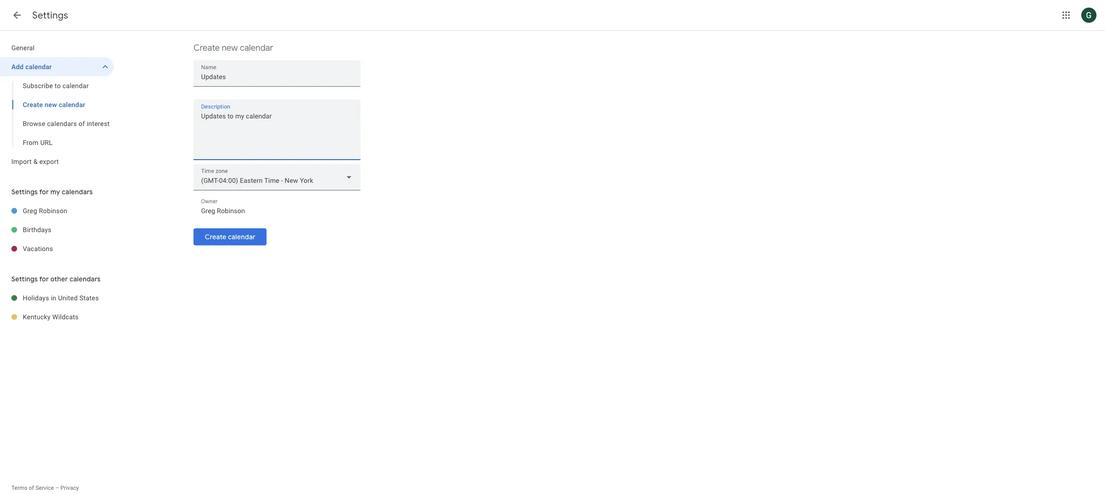 Task type: locate. For each thing, give the bounding box(es) containing it.
general
[[11, 44, 35, 52]]

vacations link
[[23, 240, 114, 258]]

0 vertical spatial settings
[[32, 9, 68, 21]]

0 vertical spatial create new calendar
[[194, 43, 273, 53]]

wildcats
[[52, 313, 79, 321]]

privacy link
[[60, 485, 79, 492]]

create for create calendar 'button'
[[205, 233, 226, 241]]

2 vertical spatial settings
[[11, 275, 38, 284]]

0 vertical spatial calendars
[[47, 120, 77, 128]]

1 for from the top
[[39, 188, 49, 196]]

of
[[79, 120, 85, 128], [29, 485, 34, 492]]

1 vertical spatial create new calendar
[[23, 101, 85, 109]]

kentucky wildcats link
[[23, 308, 114, 327]]

0 horizontal spatial of
[[29, 485, 34, 492]]

1 horizontal spatial new
[[222, 43, 238, 53]]

settings up greg
[[11, 188, 38, 196]]

calendars
[[47, 120, 77, 128], [62, 188, 93, 196], [70, 275, 101, 284]]

holidays in united states link
[[23, 289, 114, 308]]

browse
[[23, 120, 45, 128]]

of left 'interest' at the left top
[[79, 120, 85, 128]]

1 vertical spatial new
[[45, 101, 57, 109]]

greg robinson
[[23, 207, 67, 215]]

0 vertical spatial of
[[79, 120, 85, 128]]

0 vertical spatial for
[[39, 188, 49, 196]]

greg robinson tree item
[[0, 202, 114, 221]]

settings for other calendars tree
[[0, 289, 114, 327]]

1 vertical spatial create
[[23, 101, 43, 109]]

interest
[[87, 120, 110, 128]]

for for my
[[39, 188, 49, 196]]

robinson
[[39, 207, 67, 215]]

terms of service – privacy
[[11, 485, 79, 492]]

create new calendar
[[194, 43, 273, 53], [23, 101, 85, 109]]

create inside group
[[23, 101, 43, 109]]

0 horizontal spatial create new calendar
[[23, 101, 85, 109]]

0 horizontal spatial new
[[45, 101, 57, 109]]

of right "terms"
[[29, 485, 34, 492]]

in
[[51, 295, 56, 302]]

create
[[194, 43, 220, 53], [23, 101, 43, 109], [205, 233, 226, 241]]

1 vertical spatial calendars
[[62, 188, 93, 196]]

kentucky wildcats tree item
[[0, 308, 114, 327]]

for
[[39, 188, 49, 196], [39, 275, 49, 284]]

settings for other calendars
[[11, 275, 101, 284]]

my
[[50, 188, 60, 196]]

of inside group
[[79, 120, 85, 128]]

holidays in united states
[[23, 295, 99, 302]]

calendars for other
[[70, 275, 101, 284]]

add calendar tree item
[[0, 57, 114, 76]]

url
[[40, 139, 53, 147]]

calendar
[[240, 43, 273, 53], [25, 63, 52, 71], [62, 82, 89, 90], [59, 101, 85, 109], [228, 233, 255, 241]]

for left my
[[39, 188, 49, 196]]

calendars right my
[[62, 188, 93, 196]]

settings for my calendars tree
[[0, 202, 114, 258]]

tree
[[0, 38, 114, 171]]

1 vertical spatial of
[[29, 485, 34, 492]]

united
[[58, 295, 78, 302]]

settings heading
[[32, 9, 68, 21]]

import & export
[[11, 158, 59, 166]]

add
[[11, 63, 24, 71]]

settings
[[32, 9, 68, 21], [11, 188, 38, 196], [11, 275, 38, 284]]

calendars up states
[[70, 275, 101, 284]]

terms of service link
[[11, 485, 54, 492]]

2 for from the top
[[39, 275, 49, 284]]

calendars for my
[[62, 188, 93, 196]]

tree containing general
[[0, 38, 114, 171]]

2 vertical spatial calendars
[[70, 275, 101, 284]]

2 vertical spatial create
[[205, 233, 226, 241]]

settings up holidays
[[11, 275, 38, 284]]

for left 'other'
[[39, 275, 49, 284]]

1 vertical spatial for
[[39, 275, 49, 284]]

settings right go back icon
[[32, 9, 68, 21]]

1 horizontal spatial create new calendar
[[194, 43, 273, 53]]

None text field
[[201, 70, 353, 83]]

group
[[0, 76, 114, 152]]

new
[[222, 43, 238, 53], [45, 101, 57, 109]]

calendars up url
[[47, 120, 77, 128]]

settings for settings
[[32, 9, 68, 21]]

1 horizontal spatial of
[[79, 120, 85, 128]]

subscribe to calendar
[[23, 82, 89, 90]]

None text field
[[194, 111, 360, 156], [201, 204, 353, 218], [194, 111, 360, 156], [201, 204, 353, 218]]

browse calendars of interest
[[23, 120, 110, 128]]

new inside group
[[45, 101, 57, 109]]

subscribe
[[23, 82, 53, 90]]

None field
[[194, 164, 360, 191]]

kentucky
[[23, 313, 51, 321]]

holidays in united states tree item
[[0, 289, 114, 308]]

create inside 'button'
[[205, 233, 226, 241]]

1 vertical spatial settings
[[11, 188, 38, 196]]

birthdays
[[23, 226, 51, 234]]

calendars inside group
[[47, 120, 77, 128]]



Task type: vqa. For each thing, say whether or not it's contained in the screenshot.
me
no



Task type: describe. For each thing, give the bounding box(es) containing it.
other
[[50, 275, 68, 284]]

group containing subscribe to calendar
[[0, 76, 114, 152]]

states
[[79, 295, 99, 302]]

&
[[33, 158, 38, 166]]

settings for my calendars
[[11, 188, 93, 196]]

0 vertical spatial create
[[194, 43, 220, 53]]

calendar inside tree item
[[25, 63, 52, 71]]

create new calendar inside group
[[23, 101, 85, 109]]

calendar inside 'button'
[[228, 233, 255, 241]]

from url
[[23, 139, 53, 147]]

settings for settings for my calendars
[[11, 188, 38, 196]]

create calendar button
[[194, 226, 267, 249]]

0 vertical spatial new
[[222, 43, 238, 53]]

terms
[[11, 485, 27, 492]]

to
[[55, 82, 61, 90]]

go back image
[[11, 9, 23, 21]]

add calendar
[[11, 63, 52, 71]]

birthdays tree item
[[0, 221, 114, 240]]

from
[[23, 139, 39, 147]]

settings for settings for other calendars
[[11, 275, 38, 284]]

create for group containing subscribe to calendar
[[23, 101, 43, 109]]

greg
[[23, 207, 37, 215]]

import
[[11, 158, 32, 166]]

create calendar
[[205, 233, 255, 241]]

for for other
[[39, 275, 49, 284]]

privacy
[[60, 485, 79, 492]]

birthdays link
[[23, 221, 114, 240]]

export
[[39, 158, 59, 166]]

–
[[55, 485, 59, 492]]

vacations tree item
[[0, 240, 114, 258]]

kentucky wildcats
[[23, 313, 79, 321]]

service
[[35, 485, 54, 492]]

holidays
[[23, 295, 49, 302]]

vacations
[[23, 245, 53, 253]]



